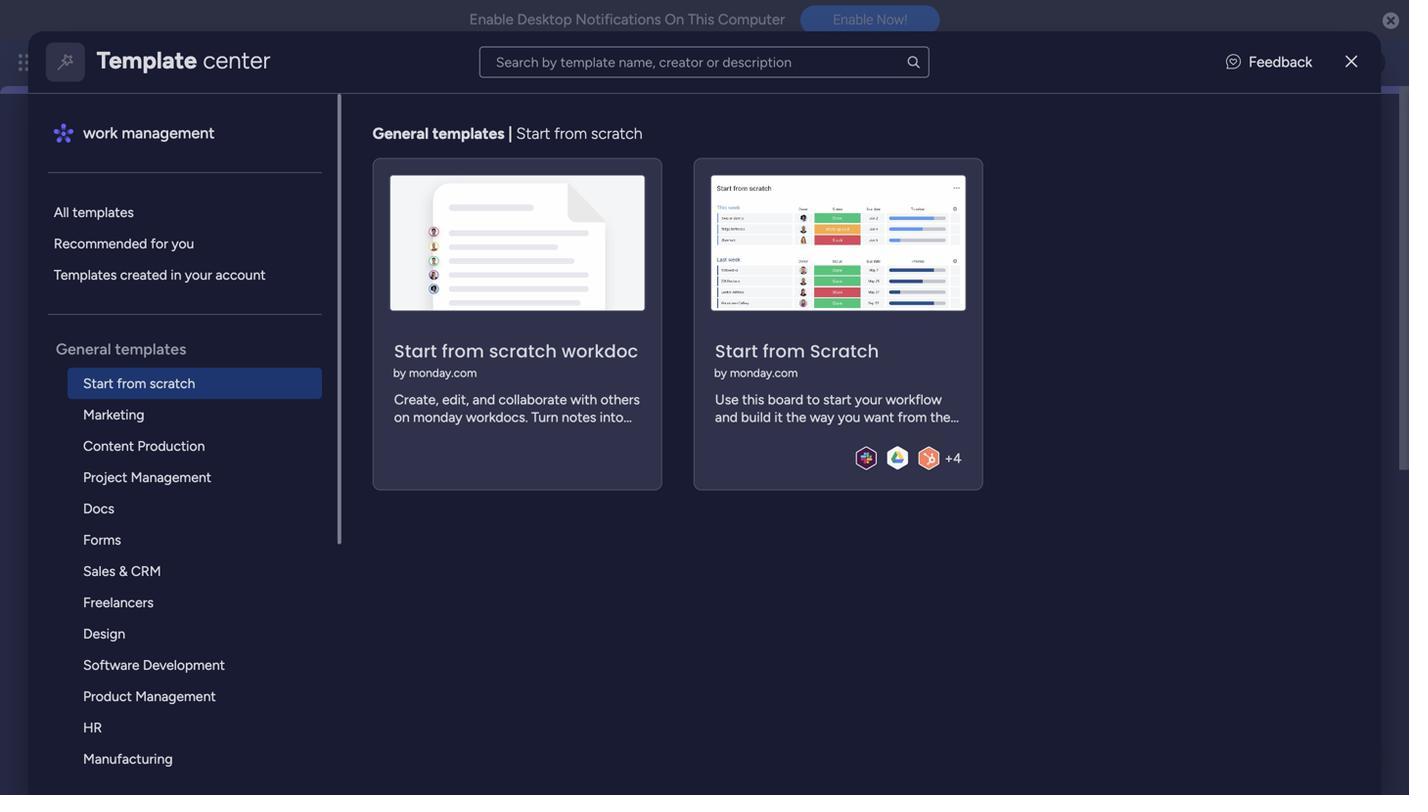 Task type: locate. For each thing, give the bounding box(es) containing it.
enable desktop notifications on this computer
[[470, 11, 785, 28]]

in
[[171, 267, 181, 283], [484, 317, 495, 333]]

templates inside explore 'element'
[[72, 204, 134, 221]]

enable
[[470, 11, 514, 28], [833, 12, 874, 28]]

scratch
[[810, 339, 880, 364]]

0 horizontal spatial to
[[345, 142, 360, 161]]

docs
[[83, 501, 114, 517]]

place.
[[571, 317, 607, 333]]

0 horizontal spatial monday.com
[[409, 366, 477, 380]]

1 monday.com from the left
[[409, 366, 477, 380]]

1 horizontal spatial tasks,
[[704, 317, 738, 333]]

scratch
[[591, 124, 643, 143], [489, 339, 557, 364], [149, 375, 195, 392]]

into
[[600, 409, 624, 426]]

marketing
[[83, 407, 144, 423]]

dots,
[[259, 358, 289, 374]]

sales & crm
[[83, 563, 161, 580]]

0 vertical spatial management
[[131, 469, 211, 486]]

scratch inside work management templates "element"
[[149, 375, 195, 392]]

all templates
[[54, 204, 134, 221]]

management down the development
[[135, 689, 216, 705]]

management inside manage and run all aspects of your work in one unified place. from everyday tasks, to advanced projects, and processes, monday work management allows you to connect the dots, work smarter, and achieve shared goals.
[[536, 337, 617, 354]]

with inside create, edit, and collaborate with others on monday workdocs. turn notes into actionable tasks, share charts, embed videos and more.
[[571, 392, 598, 408]]

content production
[[83, 438, 205, 455]]

tasks, inside manage and run all aspects of your work in one unified place. from everyday tasks, to advanced projects, and processes, monday work management allows you to connect the dots, work smarter, and achieve shared goals.
[[704, 317, 738, 333]]

management down production
[[131, 469, 211, 486]]

advanced
[[235, 337, 295, 354]]

dapulse close image
[[1383, 11, 1400, 31]]

project
[[83, 469, 127, 486]]

general up 'start from scratch' at top left
[[56, 340, 111, 359]]

production
[[137, 438, 205, 455]]

general templates heading
[[56, 339, 338, 360]]

your left account
[[185, 267, 212, 283]]

in left one
[[484, 317, 495, 333]]

monday.com inside start from scratch workdoc by monday.com
[[409, 366, 477, 380]]

2 by from the left
[[715, 366, 727, 380]]

to right welcome
[[345, 142, 360, 161]]

general
[[373, 124, 429, 143], [56, 340, 111, 359]]

account
[[215, 267, 266, 283]]

on
[[394, 409, 410, 426]]

templates created in your account
[[54, 267, 266, 283]]

your
[[185, 267, 212, 283], [421, 317, 448, 333]]

2 horizontal spatial scratch
[[591, 124, 643, 143]]

|
[[509, 124, 513, 143]]

feedback link
[[1227, 51, 1313, 73]]

enable left now!
[[833, 12, 874, 28]]

started
[[350, 512, 406, 533]]

1 vertical spatial your
[[421, 317, 448, 333]]

goals.
[[500, 358, 535, 374]]

0 horizontal spatial enable
[[470, 11, 514, 28]]

templates up 'start from scratch' at top left
[[115, 340, 186, 359]]

0 horizontal spatial you
[[171, 235, 194, 252]]

to down everyday
[[687, 337, 700, 354]]

recommended
[[54, 235, 147, 252]]

manufacturing
[[83, 751, 173, 768]]

work inside 'list box'
[[83, 124, 118, 142]]

work management product
[[290, 264, 504, 285]]

workdoc
[[562, 339, 639, 364]]

and up workdocs. on the bottom of the page
[[473, 392, 495, 408]]

tasks, up more.
[[462, 427, 496, 444]]

tasks, inside create, edit, and collaborate with others on monday workdocs. turn notes into actionable tasks, share charts, embed videos and more.
[[462, 427, 496, 444]]

Search by template name, creator or description search field
[[480, 47, 930, 78]]

design
[[83, 626, 125, 643]]

1 by from the left
[[393, 366, 406, 380]]

work management
[[83, 124, 215, 142]]

0 vertical spatial your
[[185, 267, 212, 283]]

hr
[[83, 720, 102, 737]]

monday
[[87, 51, 154, 73], [450, 337, 499, 354], [413, 409, 463, 426]]

0 vertical spatial in
[[171, 267, 181, 283]]

0 horizontal spatial by
[[393, 366, 406, 380]]

workdocs.
[[466, 409, 528, 426]]

welcome to work management
[[275, 142, 538, 194]]

from down general templates on the top of page
[[117, 375, 146, 392]]

content
[[83, 438, 134, 455]]

to
[[345, 142, 360, 161], [742, 317, 755, 333], [687, 337, 700, 354]]

general right welcome
[[373, 124, 429, 143]]

0 horizontal spatial tasks,
[[462, 427, 496, 444]]

crm
[[131, 563, 161, 580]]

1 horizontal spatial scratch
[[489, 339, 557, 364]]

2 horizontal spatial to
[[742, 317, 755, 333]]

start for start from scratch
[[83, 375, 113, 392]]

from inside work management templates "element"
[[117, 375, 146, 392]]

start inside start from scratch workdoc by monday.com
[[394, 339, 437, 364]]

the
[[235, 358, 255, 374]]

from inside start from scratch by monday.com
[[763, 339, 806, 364]]

you down everyday
[[661, 337, 684, 354]]

to up connect
[[742, 317, 755, 333]]

0 horizontal spatial scratch
[[149, 375, 195, 392]]

0 horizontal spatial general
[[56, 340, 111, 359]]

more.
[[464, 445, 499, 461]]

enable now! button
[[801, 5, 940, 35]]

templates inside heading
[[115, 340, 186, 359]]

1 horizontal spatial with
[[571, 392, 598, 408]]

enable inside button
[[833, 12, 874, 28]]

software
[[83, 657, 139, 674]]

from
[[610, 317, 641, 333]]

1 vertical spatial tasks,
[[462, 427, 496, 444]]

0 vertical spatial tasks,
[[704, 317, 738, 333]]

monday up shared
[[450, 337, 499, 354]]

processes,
[[381, 337, 447, 354]]

start from scratch by monday.com
[[715, 339, 880, 380]]

1 enable from the left
[[470, 11, 514, 28]]

you
[[171, 235, 194, 252], [661, 337, 684, 354]]

forms
[[83, 532, 121, 549]]

management inside dropdown button
[[492, 512, 596, 533]]

0 horizontal spatial with
[[411, 512, 445, 533]]

and down processes,
[[379, 358, 402, 374]]

by inside start from scratch workdoc by monday.com
[[393, 366, 406, 380]]

from up edit,
[[442, 339, 485, 364]]

product
[[83, 689, 132, 705]]

monday inside create, edit, and collaborate with others on monday workdocs. turn notes into actionable tasks, share charts, embed videos and more.
[[413, 409, 463, 426]]

scratch for start from scratch
[[149, 375, 195, 392]]

1 vertical spatial general
[[56, 340, 111, 359]]

list box
[[48, 94, 341, 796]]

in inside manage and run all aspects of your work in one unified place. from everyday tasks, to advanced projects, and processes, monday work management allows you to connect the dots, work smarter, and achieve shared goals.
[[484, 317, 495, 333]]

all
[[336, 317, 349, 333]]

notes
[[562, 409, 597, 426]]

getting
[[285, 512, 346, 533]]

enable left desktop
[[470, 11, 514, 28]]

1 horizontal spatial in
[[484, 317, 495, 333]]

with right started
[[411, 512, 445, 533]]

unified
[[525, 317, 567, 333]]

start inside start from scratch by monday.com
[[715, 339, 758, 364]]

2 vertical spatial scratch
[[149, 375, 195, 392]]

1 vertical spatial monday
[[450, 337, 499, 354]]

0 horizontal spatial your
[[185, 267, 212, 283]]

explore element
[[48, 197, 338, 291]]

start
[[517, 124, 551, 143], [394, 339, 437, 364], [715, 339, 758, 364], [83, 375, 113, 392]]

1 horizontal spatial your
[[421, 317, 448, 333]]

enable for enable desktop notifications on this computer
[[470, 11, 514, 28]]

from inside start from scratch workdoc by monday.com
[[442, 339, 485, 364]]

work management templates element
[[48, 368, 338, 796]]

all
[[54, 204, 69, 221]]

embed
[[581, 427, 624, 444]]

in right 'created'
[[171, 267, 181, 283]]

1 horizontal spatial monday.com
[[730, 366, 798, 380]]

tasks,
[[704, 317, 738, 333], [462, 427, 496, 444]]

work inside welcome to work management
[[275, 156, 344, 194]]

general inside general templates heading
[[56, 340, 111, 359]]

management
[[198, 51, 304, 73], [122, 124, 215, 142], [352, 156, 538, 194], [332, 264, 436, 285], [536, 337, 617, 354], [333, 404, 414, 421], [492, 512, 596, 533]]

scratch inside start from scratch workdoc by monday.com
[[489, 339, 557, 364]]

with inside dropdown button
[[411, 512, 445, 533]]

1 vertical spatial management
[[135, 689, 216, 705]]

scratch for start from scratch workdoc by monday.com
[[489, 339, 557, 364]]

1 horizontal spatial you
[[661, 337, 684, 354]]

2 vertical spatial monday
[[413, 409, 463, 426]]

work
[[158, 51, 193, 73], [83, 124, 118, 142], [275, 156, 344, 194], [290, 264, 328, 285], [451, 317, 481, 333], [503, 337, 533, 354], [293, 358, 322, 374], [300, 404, 330, 421], [449, 512, 488, 533]]

you right for
[[171, 235, 194, 252]]

1 horizontal spatial general
[[373, 124, 429, 143]]

1 vertical spatial you
[[661, 337, 684, 354]]

from for start from scratch workdoc by monday.com
[[442, 339, 485, 364]]

start inside work management templates "element"
[[83, 375, 113, 392]]

monday.com down connect
[[730, 366, 798, 380]]

your right of at left top
[[421, 317, 448, 333]]

work inside button
[[300, 404, 330, 421]]

+ 4
[[945, 450, 962, 467]]

by down connect
[[715, 366, 727, 380]]

tasks, up connect
[[704, 317, 738, 333]]

1 vertical spatial scratch
[[489, 339, 557, 364]]

templates left |
[[433, 124, 505, 143]]

0 vertical spatial general
[[373, 124, 429, 143]]

collaborate
[[499, 392, 567, 408]]

you inside manage and run all aspects of your work in one unified place. from everyday tasks, to advanced projects, and processes, monday work management allows you to connect the dots, work smarter, and achieve shared goals.
[[661, 337, 684, 354]]

from
[[555, 124, 587, 143], [442, 339, 485, 364], [763, 339, 806, 364], [117, 375, 146, 392]]

1 horizontal spatial enable
[[833, 12, 874, 28]]

1 vertical spatial with
[[411, 512, 445, 533]]

with up the notes
[[571, 392, 598, 408]]

2 enable from the left
[[833, 12, 874, 28]]

by
[[393, 366, 406, 380], [715, 366, 727, 380]]

1 vertical spatial to
[[742, 317, 755, 333]]

product
[[441, 264, 504, 285]]

videos
[[394, 445, 435, 461]]

with
[[571, 392, 598, 408], [411, 512, 445, 533]]

1 horizontal spatial by
[[715, 366, 727, 380]]

None search field
[[480, 47, 930, 78]]

monday up work management
[[87, 51, 154, 73]]

general for general templates
[[56, 340, 111, 359]]

by down processes,
[[393, 366, 406, 380]]

for
[[150, 235, 168, 252]]

2 monday.com from the left
[[730, 366, 798, 380]]

0 vertical spatial to
[[345, 142, 360, 161]]

templates inside button
[[417, 404, 479, 421]]

+
[[945, 450, 954, 467]]

0 vertical spatial with
[[571, 392, 598, 408]]

select product image
[[18, 53, 37, 72]]

1 vertical spatial in
[[484, 317, 495, 333]]

templates up the recommended
[[72, 204, 134, 221]]

others
[[601, 392, 640, 408]]

0 horizontal spatial in
[[171, 267, 181, 283]]

start from scratch
[[83, 375, 195, 392]]

monday up actionable
[[413, 409, 463, 426]]

monday.com
[[409, 366, 477, 380], [730, 366, 798, 380]]

1 horizontal spatial to
[[687, 337, 700, 354]]

monday.com up edit,
[[409, 366, 477, 380]]

templates up actionable
[[417, 404, 479, 421]]

you inside explore 'element'
[[171, 235, 194, 252]]

charts,
[[536, 427, 578, 444]]

from right connect
[[763, 339, 806, 364]]

to inside welcome to work management
[[345, 142, 360, 161]]

0 vertical spatial you
[[171, 235, 194, 252]]



Task type: describe. For each thing, give the bounding box(es) containing it.
of
[[404, 317, 417, 333]]

explore
[[251, 404, 296, 421]]

everyday
[[645, 317, 700, 333]]

product management
[[83, 689, 216, 705]]

notifications
[[576, 11, 661, 28]]

freelancers
[[83, 595, 154, 611]]

monday inside manage and run all aspects of your work in one unified place. from everyday tasks, to advanced projects, and processes, monday work management allows you to connect the dots, work smarter, and achieve shared goals.
[[450, 337, 499, 354]]

help image
[[1283, 53, 1302, 72]]

development
[[143, 657, 225, 674]]

templates for all templates
[[72, 204, 134, 221]]

by inside start from scratch by monday.com
[[715, 366, 727, 380]]

templates
[[54, 267, 117, 283]]

management for product management
[[135, 689, 216, 705]]

general templates | start from scratch
[[373, 124, 643, 143]]

0 vertical spatial scratch
[[591, 124, 643, 143]]

recommended for you
[[54, 235, 194, 252]]

work inside dropdown button
[[449, 512, 488, 533]]

monday work management
[[87, 51, 304, 73]]

connect
[[704, 337, 755, 354]]

on
[[665, 11, 685, 28]]

enable now!
[[833, 12, 908, 28]]

actionable
[[394, 427, 458, 444]]

create,
[[394, 392, 439, 408]]

projects,
[[298, 337, 352, 354]]

your inside manage and run all aspects of your work in one unified place. from everyday tasks, to advanced projects, and processes, monday work management allows you to connect the dots, work smarter, and achieve shared goals.
[[421, 317, 448, 333]]

manage
[[235, 317, 284, 333]]

center
[[203, 46, 270, 74]]

smarter,
[[326, 358, 376, 374]]

computer
[[718, 11, 785, 28]]

template
[[97, 46, 197, 74]]

feedback
[[1249, 53, 1313, 71]]

getting started with work management
[[285, 512, 596, 533]]

john smith image
[[1355, 47, 1386, 78]]

0 vertical spatial monday
[[87, 51, 154, 73]]

template center
[[97, 46, 270, 74]]

general templates
[[56, 340, 186, 359]]

software development
[[83, 657, 225, 674]]

now!
[[877, 12, 908, 28]]

templates for general templates
[[115, 340, 186, 359]]

templates for general templates | start from scratch
[[433, 124, 505, 143]]

desktop
[[517, 11, 572, 28]]

run
[[313, 317, 333, 333]]

list box containing work management
[[48, 94, 341, 796]]

search everything image
[[1239, 53, 1259, 72]]

search image
[[907, 54, 922, 70]]

and down aspects
[[355, 337, 378, 354]]

start for start from scratch workdoc by monday.com
[[394, 339, 437, 364]]

created
[[120, 267, 167, 283]]

from for start from scratch by monday.com
[[763, 339, 806, 364]]

sales
[[83, 563, 115, 580]]

getting started with work management button
[[211, 485, 1189, 562]]

2 vertical spatial to
[[687, 337, 700, 354]]

from right |
[[555, 124, 587, 143]]

this
[[688, 11, 715, 28]]

welcome
[[275, 142, 341, 161]]

management inside 'list box'
[[122, 124, 215, 142]]

turn
[[532, 409, 559, 426]]

enable for enable now!
[[833, 12, 874, 28]]

aspects
[[353, 317, 401, 333]]

v2 user feedback image
[[1227, 51, 1242, 73]]

close image
[[1346, 55, 1358, 69]]

explore work management templates
[[251, 404, 479, 421]]

explore work management templates button
[[235, 397, 494, 428]]

achieve
[[405, 358, 452, 374]]

general for general templates | start from scratch
[[373, 124, 429, 143]]

edit,
[[442, 392, 469, 408]]

start from scratch workdoc by monday.com
[[393, 339, 639, 380]]

in inside explore 'element'
[[171, 267, 181, 283]]

&
[[119, 563, 128, 580]]

allows
[[620, 337, 658, 354]]

your inside explore 'element'
[[185, 267, 212, 283]]

management inside welcome to work management
[[352, 156, 538, 194]]

project management
[[83, 469, 211, 486]]

4
[[954, 450, 962, 467]]

start for start from scratch by monday.com
[[715, 339, 758, 364]]

management inside button
[[333, 404, 414, 421]]

and left run
[[287, 317, 310, 333]]

from for start from scratch
[[117, 375, 146, 392]]

share
[[500, 427, 533, 444]]

management for project management
[[131, 469, 211, 486]]

manage and run all aspects of your work in one unified place. from everyday tasks, to advanced projects, and processes, monday work management allows you to connect the dots, work smarter, and achieve shared goals.
[[235, 317, 755, 374]]

shared
[[456, 358, 497, 374]]

monday.com inside start from scratch by monday.com
[[730, 366, 798, 380]]

create, edit, and collaborate with others on monday workdocs. turn notes into actionable tasks, share charts, embed videos and more.
[[394, 392, 640, 461]]

and down actionable
[[438, 445, 461, 461]]



Task type: vqa. For each thing, say whether or not it's contained in the screenshot.
Add to favorites IMAGE
no



